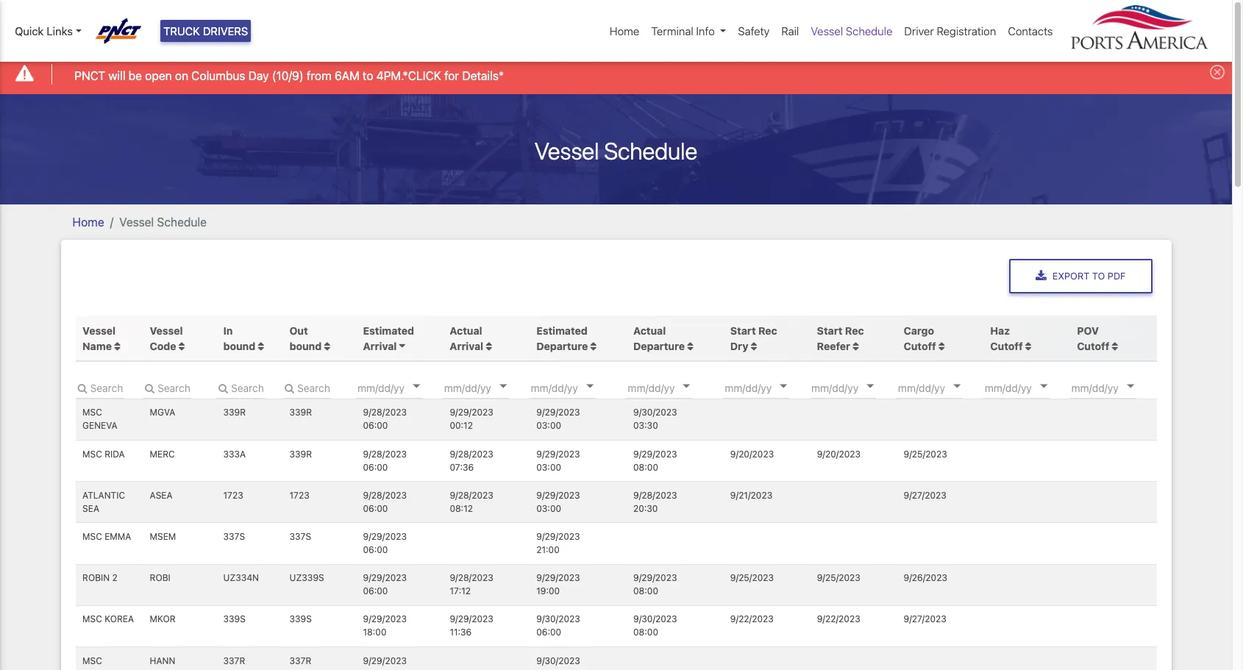 Task type: describe. For each thing, give the bounding box(es) containing it.
6am
[[335, 69, 360, 82]]

hann
[[150, 655, 175, 666]]

actual for actual departure
[[633, 324, 666, 337]]

uz334n
[[223, 573, 259, 584]]

reefer
[[817, 340, 850, 352]]

atlantic sea
[[82, 490, 125, 514]]

08:00 for 9/29/2023 03:00
[[633, 462, 658, 473]]

2 337s from the left
[[290, 531, 311, 542]]

9/26/2023
[[904, 573, 947, 584]]

details*
[[462, 69, 504, 82]]

1 9/20/2023 from the left
[[730, 449, 774, 460]]

schedule inside vessel schedule link
[[846, 24, 893, 37]]

day
[[248, 69, 269, 82]]

msem
[[150, 531, 176, 542]]

1 horizontal spatial 9/25/2023
[[817, 573, 861, 584]]

rail
[[782, 24, 799, 37]]

339r for 339r
[[290, 407, 312, 418]]

out bound
[[290, 324, 324, 352]]

1 horizontal spatial home link
[[604, 17, 645, 45]]

9/28/2023 06:00 for 00:12
[[363, 407, 407, 431]]

safety link
[[732, 17, 776, 45]]

9/28/2023 06:00 for 08:12
[[363, 490, 407, 514]]

terminal
[[651, 24, 694, 37]]

open
[[145, 69, 172, 82]]

0 horizontal spatial home
[[72, 215, 104, 228]]

pnct will be open on columbus day (10/9) from 6am to 4pm.*click for details*
[[74, 69, 504, 82]]

mm/dd/yy field for third open calendar image
[[1070, 377, 1158, 399]]

will
[[108, 69, 125, 82]]

uz339s
[[290, 573, 324, 584]]

estimated for arrival
[[363, 324, 414, 337]]

1 339s from the left
[[223, 614, 246, 625]]

in bound
[[223, 324, 258, 352]]

truck drivers
[[163, 24, 248, 37]]

export to pdf
[[1053, 271, 1126, 282]]

9/29/2023 11:36
[[450, 614, 493, 638]]

msc korea
[[82, 614, 134, 625]]

1 open calendar image from the left
[[867, 385, 874, 388]]

339r for 333a
[[290, 449, 312, 460]]

pov
[[1077, 324, 1099, 337]]

start for dry
[[730, 324, 756, 337]]

9/29/2023 19:00
[[536, 573, 580, 597]]

from
[[307, 69, 332, 82]]

vessel schedule link
[[805, 17, 899, 45]]

03:30
[[633, 420, 658, 431]]

08:00 for 9/30/2023 06:00
[[633, 627, 658, 638]]

arrival for estimated arrival
[[363, 340, 397, 352]]

1 open calendar image from the left
[[413, 385, 420, 388]]

9/30/2023 03:30
[[633, 407, 677, 431]]

2
[[112, 573, 118, 584]]

9/29/2023 21:00
[[536, 531, 580, 555]]

1 9/22/2023 from the left
[[730, 614, 774, 625]]

truck drivers link
[[160, 20, 251, 42]]

9/29/2023 00:12
[[450, 407, 493, 431]]

mm/dd/yy field for 1st open calendar icon from the left
[[356, 377, 444, 399]]

rec for start rec reefer
[[845, 324, 864, 337]]

333a
[[223, 449, 246, 460]]

06:00 for 9/29/2023 00:12
[[363, 420, 388, 431]]

cutoff for pov
[[1077, 340, 1110, 352]]

haz cutoff
[[990, 324, 1023, 352]]

9/29/2023 08:00 for 9/25/2023
[[633, 573, 677, 597]]

cargo
[[904, 324, 934, 337]]

bound for out
[[290, 340, 322, 352]]

1 1723 from the left
[[223, 490, 243, 501]]

name
[[82, 340, 112, 352]]

19:00
[[536, 586, 560, 597]]

06:00 for 9/28/2023 17:12
[[363, 586, 388, 597]]

pnct will be open on columbus day (10/9) from 6am to 4pm.*click for details* alert
[[0, 54, 1232, 94]]

dry
[[730, 340, 749, 352]]

robin
[[82, 573, 110, 584]]

msc for msc emma
[[82, 531, 102, 542]]

start rec reefer
[[817, 324, 864, 352]]

4pm.*click
[[376, 69, 441, 82]]

11:36
[[450, 627, 472, 638]]

2 1723 from the left
[[290, 490, 310, 501]]

in
[[223, 324, 233, 337]]

08:00 for 9/29/2023 19:00
[[633, 586, 658, 597]]

cargo cutoff
[[904, 324, 936, 352]]

2 horizontal spatial vessel schedule
[[811, 24, 893, 37]]

for
[[444, 69, 459, 82]]

robin 2
[[82, 573, 118, 584]]

2 vertical spatial vessel schedule
[[119, 215, 207, 228]]

2 337r from the left
[[290, 655, 311, 666]]

08:12
[[450, 503, 473, 514]]

06:00 for 9/28/2023 07:36
[[363, 462, 388, 473]]

truck
[[163, 24, 200, 37]]

departure for actual
[[633, 340, 685, 352]]

1 337s from the left
[[223, 531, 245, 542]]

estimated departure
[[536, 324, 588, 352]]

18:00
[[363, 627, 387, 638]]

arrival for actual arrival
[[450, 340, 483, 352]]

9/30/2023 for 03:30
[[633, 407, 677, 418]]

9/28/2023 07:36
[[450, 449, 494, 473]]

pnct
[[74, 69, 105, 82]]

haz
[[990, 324, 1010, 337]]

pdf
[[1108, 271, 1126, 282]]

actual departure
[[633, 324, 685, 352]]

9/29/2023 06:00 for uz339s
[[363, 573, 407, 597]]

close image
[[1210, 65, 1225, 80]]

9/28/2023 20:30
[[633, 490, 677, 514]]

drivers
[[203, 24, 248, 37]]

msc for msc korea
[[82, 614, 102, 625]]

msc for msc hannah
[[82, 655, 102, 666]]

msc emma
[[82, 531, 131, 542]]

departure for estimated
[[536, 340, 588, 352]]

9/27/2023 for 9/21/2023
[[904, 490, 947, 501]]

mgva
[[150, 407, 175, 418]]

registration
[[937, 24, 996, 37]]

hannah
[[82, 668, 121, 670]]

rida
[[105, 449, 125, 460]]

estimated for departure
[[536, 324, 588, 337]]

2 horizontal spatial 9/25/2023
[[904, 449, 947, 460]]

9/29/2023 03:00 for 9/28/2023 07:36
[[536, 449, 580, 473]]

9/29/2023 08:00 for 9/20/2023
[[633, 449, 677, 473]]

estimated arrival
[[363, 324, 414, 352]]



Task type: vqa. For each thing, say whether or not it's contained in the screenshot.


Task type: locate. For each thing, give the bounding box(es) containing it.
links
[[47, 24, 73, 37]]

mm/dd/yy field down cargo cutoff
[[897, 377, 985, 399]]

mm/dd/yy field down estimated arrival
[[356, 377, 444, 399]]

9/27/2023
[[904, 490, 947, 501], [904, 614, 947, 625]]

3 9/29/2023 03:00 from the top
[[536, 490, 580, 514]]

9/29/2023 08:00 up 9/30/2023 08:00
[[633, 573, 677, 597]]

cutoff for cargo
[[904, 340, 936, 352]]

0 horizontal spatial 9/22/2023
[[730, 614, 774, 625]]

code
[[150, 340, 176, 352]]

1 horizontal spatial arrival
[[450, 340, 483, 352]]

2 start from the left
[[817, 324, 843, 337]]

start inside start rec reefer
[[817, 324, 843, 337]]

3 08:00 from the top
[[633, 627, 658, 638]]

337s
[[223, 531, 245, 542], [290, 531, 311, 542]]

bound
[[223, 340, 255, 352], [290, 340, 322, 352]]

20:30
[[633, 503, 658, 514]]

0 vertical spatial 9/27/2023
[[904, 490, 947, 501]]

rec for start rec dry
[[759, 324, 777, 337]]

contacts
[[1008, 24, 1053, 37]]

actual
[[450, 324, 482, 337], [633, 324, 666, 337]]

bound inside 'in bound'
[[223, 340, 255, 352]]

9/29/2023 03:00
[[536, 407, 580, 431], [536, 449, 580, 473], [536, 490, 580, 514]]

1 vertical spatial schedule
[[604, 137, 697, 164]]

vessel name
[[82, 324, 116, 352]]

msc left korea
[[82, 614, 102, 625]]

2 vertical spatial 9/28/2023 06:00
[[363, 490, 407, 514]]

2 9/29/2023 03:00 from the top
[[536, 449, 580, 473]]

on
[[175, 69, 188, 82]]

1 vertical spatial home
[[72, 215, 104, 228]]

1 horizontal spatial schedule
[[604, 137, 697, 164]]

merc
[[150, 449, 175, 460]]

2 actual from the left
[[633, 324, 666, 337]]

1 bound from the left
[[223, 340, 255, 352]]

5 msc from the top
[[82, 655, 102, 666]]

2 vertical spatial 9/29/2023 03:00
[[536, 490, 580, 514]]

rec inside the start rec dry
[[759, 324, 777, 337]]

9/29/2023 03:00 for 9/28/2023 08:12
[[536, 490, 580, 514]]

msc for msc geneva
[[82, 407, 102, 418]]

0 horizontal spatial bound
[[223, 340, 255, 352]]

to
[[363, 69, 373, 82]]

0 horizontal spatial 9/20/2023
[[730, 449, 774, 460]]

0 horizontal spatial cutoff
[[904, 340, 936, 352]]

export
[[1053, 271, 1090, 282]]

0 horizontal spatial 339s
[[223, 614, 246, 625]]

2 bound from the left
[[290, 340, 322, 352]]

msc left emma
[[82, 531, 102, 542]]

2 horizontal spatial schedule
[[846, 24, 893, 37]]

9/29/2023 08:00
[[633, 449, 677, 473], [633, 573, 677, 597]]

2 open calendar image from the left
[[954, 385, 961, 388]]

03:00
[[536, 420, 561, 431], [536, 462, 561, 473], [536, 503, 561, 514]]

korea
[[105, 614, 134, 625]]

1 departure from the left
[[536, 340, 588, 352]]

1 vertical spatial 08:00
[[633, 586, 658, 597]]

geneva
[[82, 420, 117, 431]]

driver registration link
[[899, 17, 1002, 45]]

rec
[[759, 324, 777, 337], [845, 324, 864, 337]]

2 08:00 from the top
[[633, 586, 658, 597]]

1 horizontal spatial vessel schedule
[[535, 137, 697, 164]]

2 departure from the left
[[633, 340, 685, 352]]

cutoff for haz
[[990, 340, 1023, 352]]

0 horizontal spatial estimated
[[363, 324, 414, 337]]

0 vertical spatial 9/28/2023 06:00
[[363, 407, 407, 431]]

0 vertical spatial home
[[610, 24, 640, 37]]

quick
[[15, 24, 44, 37]]

0 vertical spatial 9/29/2023 08:00
[[633, 449, 677, 473]]

open calendar image
[[413, 385, 420, 388], [1040, 385, 1048, 388]]

9/29/2023 06:00
[[363, 531, 407, 555], [363, 573, 407, 597]]

rec inside start rec reefer
[[845, 324, 864, 337]]

1 vertical spatial vessel schedule
[[535, 137, 697, 164]]

actual inside actual departure
[[633, 324, 666, 337]]

07:36
[[450, 462, 474, 473]]

1 vertical spatial 9/29/2023 08:00
[[633, 573, 677, 597]]

2 9/29/2023 06:00 from the top
[[363, 573, 407, 597]]

0 horizontal spatial 1723
[[223, 490, 243, 501]]

asea
[[150, 490, 173, 501]]

cutoff down 'cargo'
[[904, 340, 936, 352]]

start for reefer
[[817, 324, 843, 337]]

0 horizontal spatial departure
[[536, 340, 588, 352]]

mm/dd/yy field for second open calendar icon
[[983, 377, 1072, 399]]

4 msc from the top
[[82, 614, 102, 625]]

0 vertical spatial vessel schedule
[[811, 24, 893, 37]]

2 339s from the left
[[290, 614, 312, 625]]

msc inside msc geneva
[[82, 407, 102, 418]]

msc up geneva
[[82, 407, 102, 418]]

2 9/29/2023 08:00 from the top
[[633, 573, 677, 597]]

1 9/27/2023 from the top
[[904, 490, 947, 501]]

msc up hannah
[[82, 655, 102, 666]]

vessel code
[[150, 324, 183, 352]]

9/28/2023 08:12
[[450, 490, 494, 514]]

emma
[[105, 531, 131, 542]]

1 horizontal spatial 9/22/2023
[[817, 614, 861, 625]]

17:12
[[450, 586, 471, 597]]

1 08:00 from the top
[[633, 462, 658, 473]]

to
[[1092, 271, 1105, 282]]

0 vertical spatial 9/29/2023 06:00
[[363, 531, 407, 555]]

1 rec from the left
[[759, 324, 777, 337]]

1 horizontal spatial start
[[817, 324, 843, 337]]

info
[[696, 24, 715, 37]]

actual inside actual arrival
[[450, 324, 482, 337]]

1 vertical spatial 9/29/2023 06:00
[[363, 573, 407, 597]]

msc
[[82, 407, 102, 418], [82, 449, 102, 460], [82, 531, 102, 542], [82, 614, 102, 625], [82, 655, 102, 666]]

2 vertical spatial 08:00
[[633, 627, 658, 638]]

msc left the rida
[[82, 449, 102, 460]]

columbus
[[191, 69, 245, 82]]

msc for msc rida
[[82, 449, 102, 460]]

1 horizontal spatial 339s
[[290, 614, 312, 625]]

1 horizontal spatial 337s
[[290, 531, 311, 542]]

msc rida
[[82, 449, 125, 460]]

msc hannah
[[82, 655, 121, 670]]

06:00 for 9/28/2023 08:12
[[363, 503, 388, 514]]

home
[[610, 24, 640, 37], [72, 215, 104, 228]]

1 vertical spatial 9/28/2023 06:00
[[363, 449, 407, 473]]

9/25/2023
[[904, 449, 947, 460], [730, 573, 774, 584], [817, 573, 861, 584]]

0 vertical spatial 9/29/2023 03:00
[[536, 407, 580, 431]]

0 vertical spatial 08:00
[[633, 462, 658, 473]]

estimated inside estimated departure
[[536, 324, 588, 337]]

9/28/2023 17:12
[[450, 573, 494, 597]]

1 9/29/2023 08:00 from the top
[[633, 449, 677, 473]]

be
[[129, 69, 142, 82]]

0 horizontal spatial arrival
[[363, 340, 397, 352]]

bound for in
[[223, 340, 255, 352]]

08:00 inside 9/30/2023 08:00
[[633, 627, 658, 638]]

9/28/2023
[[363, 407, 407, 418], [363, 449, 407, 460], [450, 449, 494, 460], [363, 490, 407, 501], [450, 490, 494, 501], [633, 490, 677, 501], [450, 573, 494, 584]]

quick links
[[15, 24, 73, 37]]

sea
[[82, 503, 99, 514]]

9/30/2023 06:00
[[536, 614, 580, 638]]

1 337r from the left
[[223, 655, 245, 666]]

atlantic
[[82, 490, 125, 501]]

0 vertical spatial 03:00
[[536, 420, 561, 431]]

cutoff down pov
[[1077, 340, 1110, 352]]

start rec dry
[[730, 324, 777, 352]]

1 horizontal spatial actual
[[633, 324, 666, 337]]

mkor
[[150, 614, 176, 625]]

0 horizontal spatial actual
[[450, 324, 482, 337]]

9/29/2023 08:00 down 03:30
[[633, 449, 677, 473]]

337s up uz334n at the bottom of the page
[[223, 531, 245, 542]]

21:00
[[536, 544, 560, 555]]

2 rec from the left
[[845, 324, 864, 337]]

vessel
[[811, 24, 843, 37], [535, 137, 599, 164], [119, 215, 154, 228], [82, 324, 116, 337], [150, 324, 183, 337]]

start up "reefer"
[[817, 324, 843, 337]]

1 vertical spatial home link
[[72, 215, 104, 228]]

driver
[[904, 24, 934, 37]]

2 03:00 from the top
[[536, 462, 561, 473]]

0 horizontal spatial open calendar image
[[867, 385, 874, 388]]

1 horizontal spatial 9/20/2023
[[817, 449, 861, 460]]

pnct will be open on columbus day (10/9) from 6am to 4pm.*click for details* link
[[74, 67, 504, 84]]

0 horizontal spatial start
[[730, 324, 756, 337]]

1 horizontal spatial rec
[[845, 324, 864, 337]]

9/21/2023
[[730, 490, 773, 501]]

export to pdf link
[[1009, 259, 1152, 294]]

1 horizontal spatial cutoff
[[990, 340, 1023, 352]]

bound down in
[[223, 340, 255, 352]]

2 vertical spatial schedule
[[157, 215, 207, 228]]

1 horizontal spatial estimated
[[536, 324, 588, 337]]

0 horizontal spatial open calendar image
[[413, 385, 420, 388]]

download image
[[1036, 270, 1047, 282]]

03:00 for 9/28/2023 07:36
[[536, 462, 561, 473]]

mm/dd/yy field for 2nd open calendar image from right
[[897, 377, 985, 399]]

mm/dd/yy field down pov cutoff
[[1070, 377, 1158, 399]]

2 9/22/2023 from the left
[[817, 614, 861, 625]]

339s down uz339s
[[290, 614, 312, 625]]

rec left start rec reefer at right
[[759, 324, 777, 337]]

1 03:00 from the top
[[536, 420, 561, 431]]

mm/dd/yy field down haz cutoff
[[983, 377, 1072, 399]]

2 9/28/2023 06:00 from the top
[[363, 449, 407, 473]]

2 9/20/2023 from the left
[[817, 449, 861, 460]]

None field
[[75, 377, 124, 399], [143, 377, 191, 399], [216, 377, 265, 399], [282, 377, 331, 399], [75, 377, 124, 399], [143, 377, 191, 399], [216, 377, 265, 399], [282, 377, 331, 399]]

arrival
[[363, 340, 397, 352], [450, 340, 483, 352]]

2 horizontal spatial cutoff
[[1077, 340, 1110, 352]]

3 9/28/2023 06:00 from the top
[[363, 490, 407, 514]]

9/29/2023
[[450, 407, 493, 418], [536, 407, 580, 418], [536, 449, 580, 460], [633, 449, 677, 460], [536, 490, 580, 501], [363, 531, 407, 542], [536, 531, 580, 542], [363, 573, 407, 584], [536, 573, 580, 584], [633, 573, 677, 584], [363, 614, 407, 625], [450, 614, 493, 625], [363, 655, 407, 666]]

3 cutoff from the left
[[1077, 340, 1110, 352]]

339r
[[223, 407, 246, 418], [290, 407, 312, 418], [290, 449, 312, 460]]

3 open calendar image from the left
[[1127, 385, 1134, 388]]

0 horizontal spatial 337r
[[223, 655, 245, 666]]

1 horizontal spatial home
[[610, 24, 640, 37]]

00:12
[[450, 420, 473, 431]]

9/29/2023 06:00 for 337s
[[363, 531, 407, 555]]

1 9/28/2023 06:00 from the top
[[363, 407, 407, 431]]

339s down uz334n at the bottom of the page
[[223, 614, 246, 625]]

03:00 for 9/29/2023 00:12
[[536, 420, 561, 431]]

9/27/2023 for 9/22/2023
[[904, 614, 947, 625]]

339s
[[223, 614, 246, 625], [290, 614, 312, 625]]

1 9/29/2023 06:00 from the top
[[363, 531, 407, 555]]

0 vertical spatial schedule
[[846, 24, 893, 37]]

1 horizontal spatial open calendar image
[[1040, 385, 1048, 388]]

robi
[[150, 573, 170, 584]]

0 horizontal spatial home link
[[72, 215, 104, 228]]

1 estimated from the left
[[363, 324, 414, 337]]

1 horizontal spatial 337r
[[290, 655, 311, 666]]

1 horizontal spatial 1723
[[290, 490, 310, 501]]

vessel schedule
[[811, 24, 893, 37], [535, 137, 697, 164], [119, 215, 207, 228]]

rail link
[[776, 17, 805, 45]]

arrival inside estimated arrival
[[363, 340, 397, 352]]

2 cutoff from the left
[[990, 340, 1023, 352]]

rec up "reefer"
[[845, 324, 864, 337]]

1 horizontal spatial open calendar image
[[954, 385, 961, 388]]

1 arrival from the left
[[363, 340, 397, 352]]

1 msc from the top
[[82, 407, 102, 418]]

2 mm/dd/yy field from the left
[[897, 377, 985, 399]]

bound down out
[[290, 340, 322, 352]]

1 mm/dd/yy field from the left
[[356, 377, 444, 399]]

start up dry
[[730, 324, 756, 337]]

start inside the start rec dry
[[730, 324, 756, 337]]

0 horizontal spatial schedule
[[157, 215, 207, 228]]

2 msc from the top
[[82, 449, 102, 460]]

(10/9)
[[272, 69, 304, 82]]

1 horizontal spatial departure
[[633, 340, 685, 352]]

03:00 for 9/28/2023 08:12
[[536, 503, 561, 514]]

cutoff down 'haz'
[[990, 340, 1023, 352]]

1 vertical spatial 9/29/2023 03:00
[[536, 449, 580, 473]]

msc inside msc hannah
[[82, 655, 102, 666]]

9/28/2023 06:00 for 07:36
[[363, 449, 407, 473]]

safety
[[738, 24, 770, 37]]

mm/dd/yy field
[[356, 377, 444, 399], [897, 377, 985, 399], [983, 377, 1072, 399], [1070, 377, 1158, 399]]

1 vertical spatial 03:00
[[536, 462, 561, 473]]

0 horizontal spatial 9/25/2023
[[730, 573, 774, 584]]

2 vertical spatial 03:00
[[536, 503, 561, 514]]

3 03:00 from the top
[[536, 503, 561, 514]]

2 arrival from the left
[[450, 340, 483, 352]]

actual for actual arrival
[[450, 324, 482, 337]]

9/30/2023 for 08:00
[[633, 614, 677, 625]]

actual arrival
[[450, 324, 483, 352]]

1 cutoff from the left
[[904, 340, 936, 352]]

9/29/2023 03:00 for 9/29/2023 00:12
[[536, 407, 580, 431]]

0 horizontal spatial 337s
[[223, 531, 245, 542]]

0 horizontal spatial rec
[[759, 324, 777, 337]]

2 open calendar image from the left
[[1040, 385, 1048, 388]]

1 9/29/2023 03:00 from the top
[[536, 407, 580, 431]]

0 vertical spatial home link
[[604, 17, 645, 45]]

06:00 inside 9/30/2023 06:00
[[536, 627, 561, 638]]

3 msc from the top
[[82, 531, 102, 542]]

9/29/2023 18:00
[[363, 614, 407, 638]]

3 mm/dd/yy field from the left
[[983, 377, 1072, 399]]

bound inside out bound
[[290, 340, 322, 352]]

0 horizontal spatial vessel schedule
[[119, 215, 207, 228]]

1 vertical spatial 9/27/2023
[[904, 614, 947, 625]]

1 horizontal spatial bound
[[290, 340, 322, 352]]

1 actual from the left
[[450, 324, 482, 337]]

337s up uz339s
[[290, 531, 311, 542]]

9/30/2023 for 06:00
[[536, 614, 580, 625]]

1 start from the left
[[730, 324, 756, 337]]

open calendar image
[[867, 385, 874, 388], [954, 385, 961, 388], [1127, 385, 1134, 388]]

home link
[[604, 17, 645, 45], [72, 215, 104, 228]]

1723
[[223, 490, 243, 501], [290, 490, 310, 501]]

2 estimated from the left
[[536, 324, 588, 337]]

2 horizontal spatial open calendar image
[[1127, 385, 1134, 388]]

2 9/27/2023 from the top
[[904, 614, 947, 625]]

msc geneva
[[82, 407, 117, 431]]

4 mm/dd/yy field from the left
[[1070, 377, 1158, 399]]



